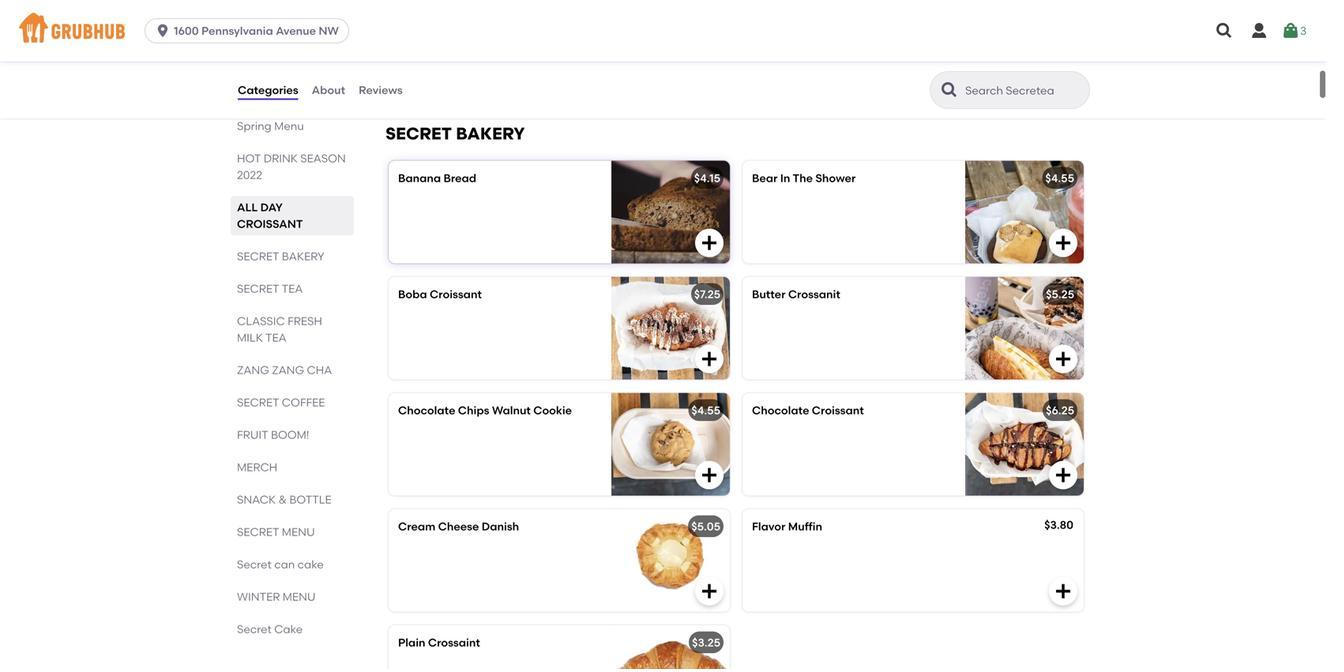Task type: describe. For each thing, give the bounding box(es) containing it.
svg image for $4.15
[[700, 234, 719, 253]]

menu for secret menu
[[282, 526, 315, 539]]

1600
[[174, 24, 199, 38]]

cake
[[298, 558, 324, 571]]

plain
[[398, 636, 426, 650]]

croissant
[[237, 217, 303, 231]]

svg image for earl grey pudding image
[[1054, 60, 1073, 79]]

cream cheese danish
[[398, 520, 519, 533]]

2022
[[237, 168, 262, 182]]

cha
[[307, 364, 332, 377]]

butter crossanit image
[[966, 277, 1084, 380]]

roasted turkey breast image
[[612, 0, 730, 91]]

milk
[[237, 331, 263, 345]]

classic fresh milk tea
[[237, 315, 322, 345]]

menu
[[274, 119, 304, 133]]

categories button
[[237, 62, 299, 119]]

secret tea
[[237, 282, 303, 296]]

1 horizontal spatial bakery
[[456, 124, 525, 144]]

$7.25
[[694, 288, 721, 301]]

snack
[[237, 493, 276, 507]]

secret up secret tea
[[237, 250, 279, 263]]

banana bread
[[398, 172, 477, 185]]

bear
[[752, 172, 778, 185]]

secret up the banana
[[386, 124, 452, 144]]

zang zang cha
[[237, 364, 332, 377]]

season
[[301, 152, 346, 165]]

secret for secret cake
[[237, 623, 272, 636]]

croissant for chocolate croissant
[[812, 404, 864, 417]]

fruit boom!
[[237, 428, 309, 442]]

search icon image
[[940, 81, 959, 100]]

cheese
[[438, 520, 479, 533]]

Search Secretea search field
[[964, 83, 1085, 98]]

$5.05
[[692, 520, 721, 533]]

nw
[[319, 24, 339, 38]]

bear in the shower image
[[966, 161, 1084, 264]]

$4.15
[[694, 172, 721, 185]]

chocolate chips walnut cookie image
[[612, 393, 730, 496]]

fruit
[[237, 428, 268, 442]]

$4.55 for bear in the shower
[[1046, 172, 1075, 185]]

1600 pennsylvania avenue nw
[[174, 24, 339, 38]]

secret for secret can cake
[[237, 558, 272, 571]]

the
[[793, 172, 813, 185]]

secret coffee
[[237, 396, 325, 409]]

chocolate for chocolate chips walnut cookie
[[398, 404, 456, 417]]

3 button
[[1282, 17, 1307, 45]]

chocolate for chocolate croissant
[[752, 404, 810, 417]]

$6.25
[[1046, 404, 1075, 417]]

secret cake
[[237, 623, 303, 636]]

plain crossaint
[[398, 636, 480, 650]]

1 zang from the left
[[237, 364, 269, 377]]

3
[[1301, 24, 1307, 37]]

chocolate chips walnut cookie
[[398, 404, 572, 417]]

tea inside classic fresh milk tea
[[266, 331, 287, 345]]

cream
[[398, 520, 436, 533]]

secret up 'classic'
[[237, 282, 279, 296]]

spring menu
[[237, 119, 304, 133]]

pennsylvania
[[201, 24, 273, 38]]

main navigation navigation
[[0, 0, 1328, 62]]

merch
[[237, 461, 278, 474]]



Task type: locate. For each thing, give the bounding box(es) containing it.
2 chocolate from the left
[[752, 404, 810, 417]]

2 zang from the left
[[272, 364, 304, 377]]

boba croissant
[[398, 288, 482, 301]]

1 horizontal spatial croissant
[[812, 404, 864, 417]]

day
[[261, 201, 283, 214]]

about
[[312, 83, 345, 97]]

chips
[[458, 404, 490, 417]]

0 horizontal spatial secret bakery
[[237, 250, 324, 263]]

bakery
[[456, 124, 525, 144], [282, 250, 324, 263]]

0 vertical spatial bakery
[[456, 124, 525, 144]]

secret left can
[[237, 558, 272, 571]]

svg image inside the 3 button
[[1282, 21, 1301, 40]]

zang down milk
[[237, 364, 269, 377]]

0 vertical spatial secret
[[237, 558, 272, 571]]

1 vertical spatial secret bakery
[[237, 250, 324, 263]]

$4.55 for chocolate chips walnut cookie
[[692, 404, 721, 417]]

cake
[[274, 623, 303, 636]]

secret
[[237, 558, 272, 571], [237, 623, 272, 636]]

0 vertical spatial $4.55
[[1046, 172, 1075, 185]]

$5.25
[[1046, 288, 1075, 301]]

chocolate
[[398, 404, 456, 417], [752, 404, 810, 417]]

butter
[[752, 288, 786, 301]]

bottle
[[290, 493, 332, 507]]

in
[[781, 172, 791, 185]]

1 secret from the top
[[237, 558, 272, 571]]

boba croissant image
[[612, 277, 730, 380]]

svg image inside main navigation navigation
[[1250, 21, 1269, 40]]

about button
[[311, 62, 346, 119]]

secret can cake
[[237, 558, 324, 571]]

bread
[[444, 172, 477, 185]]

1600 pennsylvania avenue nw button
[[145, 18, 355, 43]]

cookie
[[534, 404, 572, 417]]

0 vertical spatial croissant
[[430, 288, 482, 301]]

svg image inside the 1600 pennsylvania avenue nw button
[[155, 23, 171, 39]]

1 vertical spatial secret
[[237, 623, 272, 636]]

shower
[[816, 172, 856, 185]]

boom!
[[271, 428, 309, 442]]

0 horizontal spatial zang
[[237, 364, 269, 377]]

secret bakery up bread
[[386, 124, 525, 144]]

0 vertical spatial tea
[[282, 282, 303, 296]]

secret bakery
[[386, 124, 525, 144], [237, 250, 324, 263]]

chocolate croissant
[[752, 404, 864, 417]]

bakery up bread
[[456, 124, 525, 144]]

coffee
[[282, 396, 325, 409]]

0 vertical spatial menu
[[282, 526, 315, 539]]

plain crossaint image
[[612, 625, 730, 669]]

menu for winter menu
[[283, 590, 316, 604]]

fresh
[[288, 315, 322, 328]]

boba
[[398, 288, 427, 301]]

drink
[[264, 152, 298, 165]]

avenue
[[276, 24, 316, 38]]

secret down winter
[[237, 623, 272, 636]]

menu
[[282, 526, 315, 539], [283, 590, 316, 604]]

secret bakery down croissant
[[237, 250, 324, 263]]

svg image for bear in the shower image
[[1054, 234, 1073, 253]]

svg image
[[1250, 21, 1269, 40], [700, 60, 719, 79], [1054, 60, 1073, 79], [1054, 234, 1073, 253], [1054, 582, 1073, 601]]

crossaint
[[428, 636, 480, 650]]

all day croissant
[[237, 201, 303, 231]]

svg image for roasted turkey breast image
[[700, 60, 719, 79]]

walnut
[[492, 404, 531, 417]]

croissant
[[430, 288, 482, 301], [812, 404, 864, 417]]

butter crossanit
[[752, 288, 841, 301]]

danish
[[482, 520, 519, 533]]

winter menu
[[237, 590, 316, 604]]

1 horizontal spatial chocolate
[[752, 404, 810, 417]]

reviews
[[359, 83, 403, 97]]

banana
[[398, 172, 441, 185]]

earl grey pudding image
[[966, 0, 1084, 91]]

all
[[237, 201, 258, 214]]

0 horizontal spatial chocolate
[[398, 404, 456, 417]]

croissant for boba croissant
[[430, 288, 482, 301]]

muffin
[[789, 520, 823, 533]]

crossanit
[[789, 288, 841, 301]]

zang
[[237, 364, 269, 377], [272, 364, 304, 377]]

classic
[[237, 315, 285, 328]]

spring
[[237, 119, 272, 133]]

hot drink season 2022
[[237, 152, 346, 182]]

$3.25
[[692, 636, 721, 650]]

flavor muffin
[[752, 520, 823, 533]]

winter
[[237, 590, 280, 604]]

0 vertical spatial secret bakery
[[386, 124, 525, 144]]

2 secret from the top
[[237, 623, 272, 636]]

can
[[274, 558, 295, 571]]

svg image for $7.25
[[700, 350, 719, 369]]

1 vertical spatial $4.55
[[692, 404, 721, 417]]

1 vertical spatial croissant
[[812, 404, 864, 417]]

1 vertical spatial menu
[[283, 590, 316, 604]]

$3.80
[[1045, 518, 1074, 532]]

menu up 'cake'
[[283, 590, 316, 604]]

svg image for $4.55
[[700, 466, 719, 485]]

0 horizontal spatial $4.55
[[692, 404, 721, 417]]

secret
[[386, 124, 452, 144], [237, 250, 279, 263], [237, 282, 279, 296], [237, 396, 279, 409], [237, 526, 279, 539]]

1 chocolate from the left
[[398, 404, 456, 417]]

categories
[[238, 83, 298, 97]]

svg image for $5.25
[[1054, 350, 1073, 369]]

0 horizontal spatial bakery
[[282, 250, 324, 263]]

svg image
[[1215, 21, 1234, 40], [1282, 21, 1301, 40], [155, 23, 171, 39], [700, 234, 719, 253], [700, 350, 719, 369], [1054, 350, 1073, 369], [700, 466, 719, 485], [1054, 466, 1073, 485], [700, 582, 719, 601]]

secret up fruit
[[237, 396, 279, 409]]

cream cheese danish image
[[612, 509, 730, 612]]

tea down 'classic'
[[266, 331, 287, 345]]

0 horizontal spatial croissant
[[430, 288, 482, 301]]

svg image for $5.05
[[700, 582, 719, 601]]

&
[[279, 493, 287, 507]]

1 vertical spatial bakery
[[282, 250, 324, 263]]

flavor
[[752, 520, 786, 533]]

bear in the shower
[[752, 172, 856, 185]]

tea up fresh
[[282, 282, 303, 296]]

zang left 'cha'
[[272, 364, 304, 377]]

svg image for $6.25
[[1054, 466, 1073, 485]]

1 horizontal spatial zang
[[272, 364, 304, 377]]

$4.55
[[1046, 172, 1075, 185], [692, 404, 721, 417]]

secret menu
[[237, 526, 315, 539]]

tea
[[282, 282, 303, 296], [266, 331, 287, 345]]

reviews button
[[358, 62, 404, 119]]

bakery down croissant
[[282, 250, 324, 263]]

secret down snack on the bottom of the page
[[237, 526, 279, 539]]

1 horizontal spatial secret bakery
[[386, 124, 525, 144]]

1 vertical spatial tea
[[266, 331, 287, 345]]

chocolate croissant image
[[966, 393, 1084, 496]]

snack & bottle
[[237, 493, 332, 507]]

banana bread image
[[612, 161, 730, 264]]

hot
[[237, 152, 261, 165]]

1 horizontal spatial $4.55
[[1046, 172, 1075, 185]]

menu down bottle
[[282, 526, 315, 539]]



Task type: vqa. For each thing, say whether or not it's contained in the screenshot.
"Unlock" on the left
no



